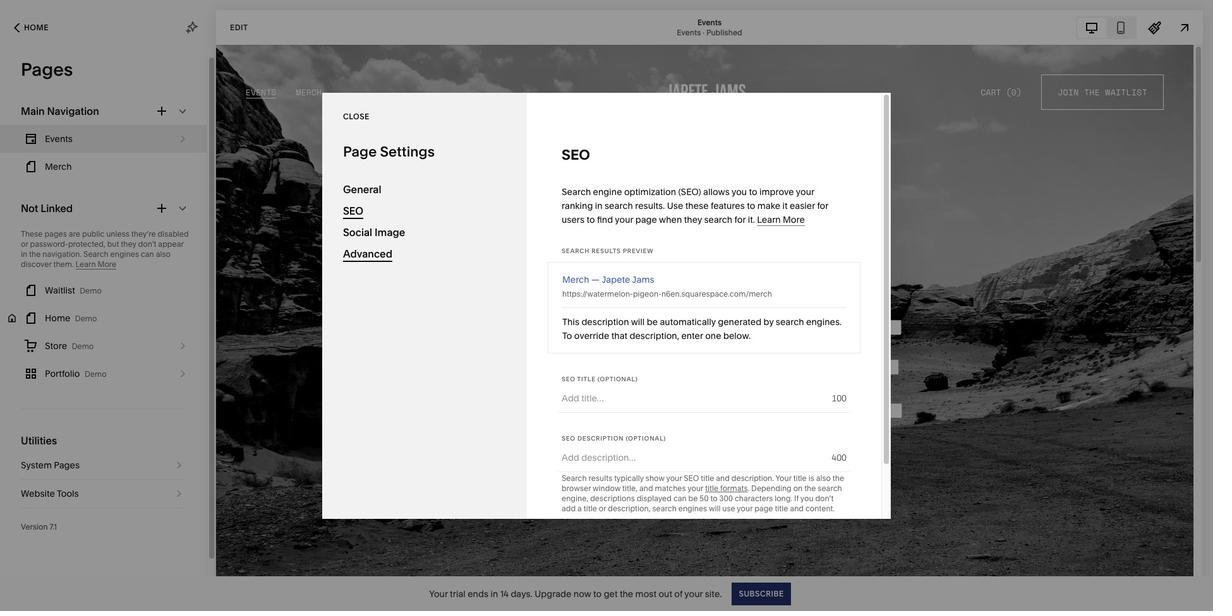 Task type: locate. For each thing, give the bounding box(es) containing it.
to up "it."
[[747, 200, 756, 211]]

1 vertical spatial learn more link
[[76, 260, 117, 270]]

improve
[[760, 186, 794, 198]]

or down these
[[21, 240, 28, 249]]

and up displayed
[[640, 484, 653, 493]]

1 vertical spatial and
[[640, 484, 653, 493]]

more down the but at the left top of the page
[[98, 260, 117, 269]]

your right of
[[685, 589, 703, 600]]

engines inside . depending on the search engine, descriptions displayed can be 50 to 300 characters long. if you don't add a title or description, search engines will use your page title and content.
[[679, 504, 708, 514]]

page down characters
[[755, 504, 774, 514]]

0 horizontal spatial they
[[121, 240, 136, 249]]

0 vertical spatial description,
[[630, 330, 680, 342]]

1 horizontal spatial for
[[818, 200, 829, 211]]

1 horizontal spatial merch
[[563, 274, 590, 285]]

linked
[[41, 202, 73, 215]]

your inside . depending on the search engine, descriptions displayed can be 50 to 300 characters long. if you don't add a title or description, search engines will use your page title and content.
[[737, 504, 753, 514]]

learn more link down the protected,
[[76, 260, 117, 270]]

merch for merch — japete jams https://watermelon-pigeon-n6en.squarespace.com/merch
[[563, 274, 590, 285]]

2 vertical spatial and
[[790, 504, 804, 514]]

the up discover at the left of page
[[29, 250, 41, 259]]

1 vertical spatial page
[[755, 504, 774, 514]]

0 horizontal spatial learn more link
[[76, 260, 117, 270]]

be left 50
[[689, 494, 698, 504]]

1 horizontal spatial more
[[783, 214, 805, 225]]

50
[[700, 494, 709, 504]]

use
[[723, 504, 736, 514]]

1 vertical spatial or
[[599, 504, 606, 514]]

system
[[21, 460, 52, 472]]

(optional) up show
[[626, 435, 666, 442]]

100
[[832, 393, 847, 404]]

0 vertical spatial they
[[684, 214, 702, 225]]

page settings
[[343, 143, 435, 160]]

·
[[703, 28, 705, 37]]

merch left —
[[563, 274, 590, 285]]

more down easier
[[783, 214, 805, 225]]

1 vertical spatial be
[[689, 494, 698, 504]]

description, inside this description will be automatically generated by search engines. to override that description, enter one below.
[[630, 330, 680, 342]]

1 horizontal spatial don't
[[816, 494, 834, 504]]

merch up linked
[[45, 161, 72, 173]]

1 vertical spatial also
[[817, 474, 831, 483]]

demo for store
[[72, 342, 94, 351]]

if
[[795, 494, 799, 504]]

can down matches
[[674, 494, 687, 504]]

learn down the protected,
[[76, 260, 96, 269]]

1 horizontal spatial be
[[689, 494, 698, 504]]

0 horizontal spatial page
[[636, 214, 657, 225]]

can inside these pages are public unless they're disabled or password-protected, but they don't appear in the navigation. search engines can also discover them.
[[141, 250, 154, 259]]

your down characters
[[737, 504, 753, 514]]

0 vertical spatial your
[[776, 474, 792, 483]]

1 vertical spatial (optional)
[[626, 435, 666, 442]]

easier
[[790, 200, 816, 211]]

description
[[578, 435, 624, 442]]

0 horizontal spatial be
[[647, 316, 658, 328]]

2 vertical spatial events
[[45, 133, 73, 145]]

image
[[375, 226, 405, 239]]

japete
[[602, 274, 631, 285]]

0 horizontal spatial merch
[[45, 161, 72, 173]]

0 vertical spatial can
[[141, 250, 154, 259]]

tab list
[[1078, 17, 1136, 38]]

version 7.1
[[21, 523, 57, 532]]

1 vertical spatial they
[[121, 240, 136, 249]]

main navigation
[[21, 105, 99, 118]]

public
[[82, 229, 105, 239]]

1 vertical spatial in
[[21, 250, 27, 259]]

website
[[21, 489, 55, 500]]

0 horizontal spatial your
[[429, 589, 448, 600]]

0 vertical spatial more
[[783, 214, 805, 225]]

page inside . depending on the search engine, descriptions displayed can be 50 to 300 characters long. if you don't add a title or description, search engines will use your page title and content.
[[755, 504, 774, 514]]

search inside the search engine optimization (seo) allows you to improve your ranking in search results. use these features to make it easier for users to find your page when they search for it.
[[562, 186, 591, 198]]

for left "it."
[[735, 214, 746, 225]]

14
[[500, 589, 509, 600]]

events inside button
[[45, 133, 73, 145]]

and up 'title formats'
[[716, 474, 730, 483]]

0 vertical spatial don't
[[138, 240, 156, 249]]

1 vertical spatial you
[[801, 494, 814, 504]]

engine
[[593, 186, 622, 198]]

seo left title
[[562, 376, 576, 383]]

learn down make
[[758, 214, 781, 225]]

1 horizontal spatial and
[[716, 474, 730, 483]]

they down the 'unless' at the top of the page
[[121, 240, 136, 249]]

that
[[612, 330, 628, 342]]

search down displayed
[[653, 504, 677, 514]]

0 vertical spatial or
[[21, 240, 28, 249]]

to inside . depending on the search engine, descriptions displayed can be 50 to 300 characters long. if you don't add a title or description, search engines will use your page title and content.
[[711, 494, 718, 504]]

search
[[605, 200, 633, 211], [704, 214, 733, 225], [776, 316, 805, 328], [818, 484, 843, 493], [653, 504, 677, 514]]

learn more link for make
[[758, 214, 805, 226]]

2 horizontal spatial and
[[790, 504, 804, 514]]

learn more link down the it on the top right
[[758, 214, 805, 226]]

you right if
[[801, 494, 814, 504]]

search up content.
[[818, 484, 843, 493]]

0 vertical spatial learn
[[758, 214, 781, 225]]

demo inside home demo
[[75, 314, 97, 324]]

and inside . depending on the search engine, descriptions displayed can be 50 to 300 characters long. if you don't add a title or description, search engines will use your page title and content.
[[790, 504, 804, 514]]

search inside search results typically show your seo title and description. your title is also the browser window title, and matches your
[[562, 474, 587, 483]]

0 vertical spatial will
[[631, 316, 645, 328]]

for
[[818, 200, 829, 211], [735, 214, 746, 225]]

(optional)
[[598, 376, 638, 383], [626, 435, 666, 442]]

not linked
[[21, 202, 73, 215]]

home button
[[0, 14, 63, 42]]

the down is
[[805, 484, 816, 493]]

you up features
[[732, 186, 747, 198]]

demo inside portfolio demo
[[85, 370, 107, 379]]

1 horizontal spatial or
[[599, 504, 606, 514]]

home inside button
[[24, 23, 49, 32]]

1 vertical spatial learn more
[[76, 260, 117, 269]]

your up easier
[[796, 186, 815, 198]]

0 horizontal spatial engines
[[110, 250, 139, 259]]

1 vertical spatial will
[[709, 504, 721, 514]]

pages up main navigation
[[21, 59, 73, 80]]

demo down waitlist demo
[[75, 314, 97, 324]]

and down if
[[790, 504, 804, 514]]

0 horizontal spatial in
[[21, 250, 27, 259]]

1 vertical spatial don't
[[816, 494, 834, 504]]

seo down seo description (optional) text field at the bottom of page
[[684, 474, 699, 483]]

search up ranking
[[562, 186, 591, 198]]

0 vertical spatial be
[[647, 316, 658, 328]]

discover
[[21, 260, 52, 269]]

version
[[21, 523, 48, 532]]

description,
[[630, 330, 680, 342], [608, 504, 651, 514]]

1 horizontal spatial they
[[684, 214, 702, 225]]

results
[[589, 474, 613, 483]]

0 horizontal spatial don't
[[138, 240, 156, 249]]

1 vertical spatial engines
[[679, 504, 708, 514]]

1 horizontal spatial in
[[491, 589, 498, 600]]

published
[[707, 28, 743, 37]]

your inside search results typically show your seo title and description. your title is also the browser window title, and matches your
[[776, 474, 792, 483]]

1 vertical spatial home
[[45, 313, 70, 324]]

1 horizontal spatial can
[[674, 494, 687, 504]]

page
[[343, 143, 377, 160]]

pigeon-
[[633, 289, 662, 299]]

automatically
[[660, 316, 716, 328]]

description.
[[732, 474, 774, 483]]

you
[[732, 186, 747, 198], [801, 494, 814, 504]]

can
[[141, 250, 154, 259], [674, 494, 687, 504]]

to
[[749, 186, 758, 198], [747, 200, 756, 211], [587, 214, 595, 225], [711, 494, 718, 504], [594, 589, 602, 600]]

1 horizontal spatial also
[[817, 474, 831, 483]]

events left ·
[[677, 28, 701, 37]]

0 horizontal spatial or
[[21, 240, 28, 249]]

0 vertical spatial events
[[698, 17, 722, 27]]

0 horizontal spatial more
[[98, 260, 117, 269]]

2 horizontal spatial in
[[595, 200, 603, 211]]

your right find
[[615, 214, 634, 225]]

your up matches
[[667, 474, 682, 483]]

the
[[29, 250, 41, 259], [833, 474, 845, 483], [805, 484, 816, 493], [620, 589, 634, 600]]

0 horizontal spatial also
[[156, 250, 171, 259]]

0 vertical spatial learn more
[[758, 214, 805, 225]]

in inside these pages are public unless they're disabled or password-protected, but they don't appear in the navigation. search engines can also discover them.
[[21, 250, 27, 259]]

will inside this description will be automatically generated by search engines. to override that description, enter one below.
[[631, 316, 645, 328]]

0 horizontal spatial learn more
[[76, 260, 117, 269]]

learn more down the it on the top right
[[758, 214, 805, 225]]

0 vertical spatial (optional)
[[598, 376, 638, 383]]

1 vertical spatial description,
[[608, 504, 651, 514]]

search right by
[[776, 316, 805, 328]]

title,
[[623, 484, 638, 493]]

title
[[701, 474, 715, 483], [794, 474, 807, 483], [706, 484, 719, 493], [584, 504, 597, 514], [775, 504, 789, 514]]

your left trial
[[429, 589, 448, 600]]

results
[[592, 248, 621, 254]]

1 vertical spatial pages
[[54, 460, 80, 472]]

description, right the that
[[630, 330, 680, 342]]

search down the protected,
[[83, 250, 109, 259]]

description, down descriptions
[[608, 504, 651, 514]]

engines down the but at the left top of the page
[[110, 250, 139, 259]]

0 horizontal spatial for
[[735, 214, 746, 225]]

be
[[647, 316, 658, 328], [689, 494, 698, 504]]

page down results.
[[636, 214, 657, 225]]

to left get
[[594, 589, 602, 600]]

your up the depending
[[776, 474, 792, 483]]

to right 50
[[711, 494, 718, 504]]

engine,
[[562, 494, 589, 504]]

0 vertical spatial learn more link
[[758, 214, 805, 226]]

dialog containing page settings
[[322, 93, 891, 519]]

tools
[[57, 489, 79, 500]]

demo right waitlist
[[80, 286, 102, 296]]

2 vertical spatial in
[[491, 589, 498, 600]]

close
[[343, 112, 370, 121]]

1 vertical spatial learn
[[76, 260, 96, 269]]

events button
[[0, 125, 207, 153]]

search
[[562, 186, 591, 198], [562, 248, 590, 254], [83, 250, 109, 259], [562, 474, 587, 483]]

learn
[[758, 214, 781, 225], [76, 260, 96, 269]]

engines
[[110, 250, 139, 259], [679, 504, 708, 514]]

search results preview
[[562, 248, 654, 254]]

demo inside store demo
[[72, 342, 94, 351]]

1 horizontal spatial learn more link
[[758, 214, 805, 226]]

also right is
[[817, 474, 831, 483]]

1 horizontal spatial you
[[801, 494, 814, 504]]

(seo)
[[679, 186, 701, 198]]

in up discover at the left of page
[[21, 250, 27, 259]]

(optional) for seo title (optional)
[[598, 376, 638, 383]]

merch inside merch — japete jams https://watermelon-pigeon-n6en.squarespace.com/merch
[[563, 274, 590, 285]]

or down descriptions
[[599, 504, 606, 514]]

these
[[21, 229, 43, 239]]

search up the browser
[[562, 474, 587, 483]]

will down "pigeon-"
[[631, 316, 645, 328]]

in
[[595, 200, 603, 211], [21, 250, 27, 259], [491, 589, 498, 600]]

1 horizontal spatial your
[[776, 474, 792, 483]]

the down 400
[[833, 474, 845, 483]]

0 vertical spatial engines
[[110, 250, 139, 259]]

engines.
[[807, 316, 842, 328]]

in up find
[[595, 200, 603, 211]]

0 vertical spatial merch
[[45, 161, 72, 173]]

events for events
[[45, 133, 73, 145]]

search left results
[[562, 248, 590, 254]]

pages up the tools
[[54, 460, 80, 472]]

(optional) for seo description (optional)
[[626, 435, 666, 442]]

will left use
[[709, 504, 721, 514]]

engines down 50
[[679, 504, 708, 514]]

can down they're
[[141, 250, 154, 259]]

merch inside button
[[45, 161, 72, 173]]

search for search results preview
[[562, 248, 590, 254]]

0 horizontal spatial will
[[631, 316, 645, 328]]

1 horizontal spatial will
[[709, 504, 721, 514]]

generated
[[718, 316, 762, 328]]

0 vertical spatial page
[[636, 214, 657, 225]]

demo inside waitlist demo
[[80, 286, 102, 296]]

1 vertical spatial merch
[[563, 274, 590, 285]]

learn more down the protected,
[[76, 260, 117, 269]]

dialog
[[322, 93, 891, 519]]

don't down they're
[[138, 240, 156, 249]]

0 vertical spatial also
[[156, 250, 171, 259]]

browser
[[562, 484, 591, 493]]

be down "pigeon-"
[[647, 316, 658, 328]]

0 horizontal spatial can
[[141, 250, 154, 259]]

upgrade
[[535, 589, 572, 600]]

1 vertical spatial can
[[674, 494, 687, 504]]

0 horizontal spatial you
[[732, 186, 747, 198]]

(optional) right title
[[598, 376, 638, 383]]

also down appear
[[156, 250, 171, 259]]

they down these
[[684, 214, 702, 225]]

characters
[[735, 494, 773, 504]]

they
[[684, 214, 702, 225], [121, 240, 136, 249]]

0 vertical spatial home
[[24, 23, 49, 32]]

is
[[809, 474, 815, 483]]

descriptions
[[591, 494, 635, 504]]

search inside this description will be automatically generated by search engines. to override that description, enter one below.
[[776, 316, 805, 328]]

1 horizontal spatial engines
[[679, 504, 708, 514]]

events down main navigation
[[45, 133, 73, 145]]

1 horizontal spatial page
[[755, 504, 774, 514]]

demo right portfolio
[[85, 370, 107, 379]]

to left find
[[587, 214, 595, 225]]

it
[[783, 200, 788, 211]]

0 vertical spatial in
[[595, 200, 603, 211]]

portfolio
[[45, 369, 80, 380]]

the inside . depending on the search engine, descriptions displayed can be 50 to 300 characters long. if you don't add a title or description, search engines will use your page title and content.
[[805, 484, 816, 493]]

demo right store
[[72, 342, 94, 351]]

seo inside search results typically show your seo title and description. your title is also the browser window title, and matches your
[[684, 474, 699, 483]]

don't up content.
[[816, 494, 834, 504]]

don't inside these pages are public unless they're disabled or password-protected, but they don't appear in the navigation. search engines can also discover them.
[[138, 240, 156, 249]]

0 vertical spatial you
[[732, 186, 747, 198]]

displayed
[[637, 494, 672, 504]]

1 vertical spatial your
[[429, 589, 448, 600]]

website tools button
[[21, 480, 186, 508]]

for right easier
[[818, 200, 829, 211]]

events up ·
[[698, 17, 722, 27]]

in left 14
[[491, 589, 498, 600]]

they inside these pages are public unless they're disabled or password-protected, but they don't appear in the navigation. search engines can also discover them.
[[121, 240, 136, 249]]



Task type: describe. For each thing, give the bounding box(es) containing it.
they're
[[131, 229, 156, 239]]

advanced
[[343, 248, 393, 260]]

also inside search results typically show your seo title and description. your title is also the browser window title, and matches your
[[817, 474, 831, 483]]

400 text field
[[562, 451, 825, 465]]

0 horizontal spatial and
[[640, 484, 653, 493]]

the right get
[[620, 589, 634, 600]]

trial
[[450, 589, 466, 600]]

to
[[563, 330, 572, 342]]

navigation
[[47, 105, 99, 118]]

also inside these pages are public unless they're disabled or password-protected, but they don't appear in the navigation. search engines can also discover them.
[[156, 250, 171, 259]]

these pages are public unless they're disabled or password-protected, but they don't appear in the navigation. search engines can also discover them.
[[21, 229, 189, 269]]

you inside the search engine optimization (seo) allows you to improve your ranking in search results. use these features to make it easier for users to find your page when they search for it.
[[732, 186, 747, 198]]

edit
[[230, 22, 248, 32]]

title
[[578, 376, 596, 383]]

search down the engine
[[605, 200, 633, 211]]

demo for home
[[75, 314, 97, 324]]

system pages button
[[21, 452, 186, 480]]

a
[[578, 504, 582, 514]]

300
[[720, 494, 733, 504]]

search down features
[[704, 214, 733, 225]]

1 vertical spatial for
[[735, 214, 746, 225]]

1 vertical spatial events
[[677, 28, 701, 37]]

disabled
[[158, 229, 189, 239]]

make
[[758, 200, 781, 211]]

home for home demo
[[45, 313, 70, 324]]

below.
[[724, 330, 751, 342]]

add a new page to the "not linked" navigation group image
[[155, 202, 169, 216]]

seo left description
[[562, 435, 576, 442]]

7.1
[[50, 523, 57, 532]]

site.
[[705, 589, 722, 600]]

0 horizontal spatial learn
[[76, 260, 96, 269]]

1 horizontal spatial learn more
[[758, 214, 805, 225]]

portfolio demo
[[45, 369, 107, 380]]

0 vertical spatial and
[[716, 474, 730, 483]]

your up 50
[[688, 484, 704, 493]]

they inside the search engine optimization (seo) allows you to improve your ranking in search results. use these features to make it easier for users to find your page when they search for it.
[[684, 214, 702, 225]]

in inside the search engine optimization (seo) allows you to improve your ranking in search results. use these features to make it easier for users to find your page when they search for it.
[[595, 200, 603, 211]]

website tools
[[21, 489, 79, 500]]

you inside . depending on the search engine, descriptions displayed can be 50 to 300 characters long. if you don't add a title or description, search engines will use your page title and content.
[[801, 494, 814, 504]]

typically
[[615, 474, 644, 483]]

be inside this description will be automatically generated by search engines. to override that description, enter one below.
[[647, 316, 658, 328]]

to left improve
[[749, 186, 758, 198]]

1 vertical spatial more
[[98, 260, 117, 269]]

or inside these pages are public unless they're disabled or password-protected, but they don't appear in the navigation. search engines can also discover them.
[[21, 240, 28, 249]]

on
[[794, 484, 803, 493]]

demo for waitlist
[[80, 286, 102, 296]]

search for search results typically show your seo title and description. your title is also the browser window title, and matches your
[[562, 474, 587, 483]]

by
[[764, 316, 774, 328]]

results.
[[635, 200, 665, 211]]

0 vertical spatial pages
[[21, 59, 73, 80]]

main
[[21, 105, 45, 118]]

merch for merch
[[45, 161, 72, 173]]

search inside these pages are public unless they're disabled or password-protected, but they don't appear in the navigation. search engines can also discover them.
[[83, 250, 109, 259]]

depending
[[752, 484, 792, 493]]

are
[[69, 229, 80, 239]]

seo title (optional)
[[562, 376, 638, 383]]

title formats
[[706, 484, 748, 493]]

description, inside . depending on the search engine, descriptions displayed can be 50 to 300 characters long. if you don't add a title or description, search engines will use your page title and content.
[[608, 504, 651, 514]]

find
[[597, 214, 613, 225]]

general link
[[343, 179, 506, 200]]

most
[[636, 589, 657, 600]]

ranking
[[562, 200, 593, 211]]

social image link
[[343, 222, 506, 243]]

don't inside . depending on the search engine, descriptions displayed can be 50 to 300 characters long. if you don't add a title or description, search engines will use your page title and content.
[[816, 494, 834, 504]]

days.
[[511, 589, 533, 600]]

jams
[[632, 274, 655, 285]]

but
[[107, 240, 119, 249]]

merch — japete jams https://watermelon-pigeon-n6en.squarespace.com/merch
[[563, 274, 772, 299]]

add a new page to the "main navigation" group image
[[155, 104, 169, 118]]

enter
[[682, 330, 704, 342]]

store demo
[[45, 341, 94, 352]]

seo link
[[343, 200, 506, 222]]

description
[[582, 316, 629, 328]]

social image
[[343, 226, 405, 239]]

show
[[646, 474, 665, 483]]

engines inside these pages are public unless they're disabled or password-protected, but they don't appear in the navigation. search engines can also discover them.
[[110, 250, 139, 259]]

unless
[[106, 229, 130, 239]]

override
[[575, 330, 610, 342]]

get
[[604, 589, 618, 600]]

learn more link for search
[[76, 260, 117, 270]]

search engine optimization (seo) allows you to improve your ranking in search results. use these features to make it easier for users to find your page when they search for it.
[[562, 186, 829, 225]]

search for search engine optimization (seo) allows you to improve your ranking in search results. use these features to make it easier for users to find your page when they search for it.
[[562, 186, 591, 198]]

this
[[563, 316, 580, 328]]

demo for portfolio
[[85, 370, 107, 379]]

seo up ranking
[[562, 146, 590, 163]]

events events · published
[[677, 17, 743, 37]]

password-
[[30, 240, 68, 249]]

formats
[[721, 484, 748, 493]]

merch button
[[0, 153, 207, 181]]

navigation.
[[43, 250, 82, 259]]

seo description (optional)
[[562, 435, 666, 442]]

your trial ends in 14 days. upgrade now to get the most out of your site.
[[429, 589, 722, 600]]

waitlist demo
[[45, 285, 102, 296]]

the inside search results typically show your seo title and description. your title is also the browser window title, and matches your
[[833, 474, 845, 483]]

0 vertical spatial for
[[818, 200, 829, 211]]

when
[[659, 214, 682, 225]]

store
[[45, 341, 67, 352]]

100 text field
[[562, 392, 825, 406]]

events for events events · published
[[698, 17, 722, 27]]

them.
[[53, 260, 74, 269]]

utilities
[[21, 435, 57, 448]]

edit button
[[222, 16, 256, 39]]

pages inside button
[[54, 460, 80, 472]]

it.
[[748, 214, 755, 225]]

be inside . depending on the search engine, descriptions displayed can be 50 to 300 characters long. if you don't add a title or description, search engines will use your page title and content.
[[689, 494, 698, 504]]

search results typically show your seo title and description. your title is also the browser window title, and matches your
[[562, 474, 845, 493]]

users
[[562, 214, 585, 225]]

settings
[[380, 143, 435, 160]]

1 horizontal spatial learn
[[758, 214, 781, 225]]

—
[[592, 274, 600, 285]]

can inside . depending on the search engine, descriptions displayed can be 50 to 300 characters long. if you don't add a title or description, search engines will use your page title and content.
[[674, 494, 687, 504]]

matches
[[655, 484, 686, 493]]

the inside these pages are public unless they're disabled or password-protected, but they don't appear in the navigation. search engines can also discover them.
[[29, 250, 41, 259]]

or inside . depending on the search engine, descriptions displayed can be 50 to 300 characters long. if you don't add a title or description, search engines will use your page title and content.
[[599, 504, 606, 514]]

home for home
[[24, 23, 49, 32]]

n6en.squarespace.com/merch
[[662, 289, 772, 299]]

window
[[593, 484, 621, 493]]

optimization
[[625, 186, 676, 198]]

use
[[667, 200, 684, 211]]

system pages
[[21, 460, 80, 472]]

these
[[686, 200, 709, 211]]

close button
[[343, 106, 370, 128]]

features
[[711, 200, 745, 211]]

social
[[343, 226, 373, 239]]

content.
[[806, 504, 835, 514]]

page inside the search engine optimization (seo) allows you to improve your ranking in search results. use these features to make it easier for users to find your page when they search for it.
[[636, 214, 657, 225]]

home demo
[[45, 313, 97, 324]]

general
[[343, 183, 382, 196]]

will inside . depending on the search engine, descriptions displayed can be 50 to 300 characters long. if you don't add a title or description, search engines will use your page title and content.
[[709, 504, 721, 514]]

seo up social
[[343, 205, 364, 217]]



Task type: vqa. For each thing, say whether or not it's contained in the screenshot.
overlay center card 04 IMAGE
no



